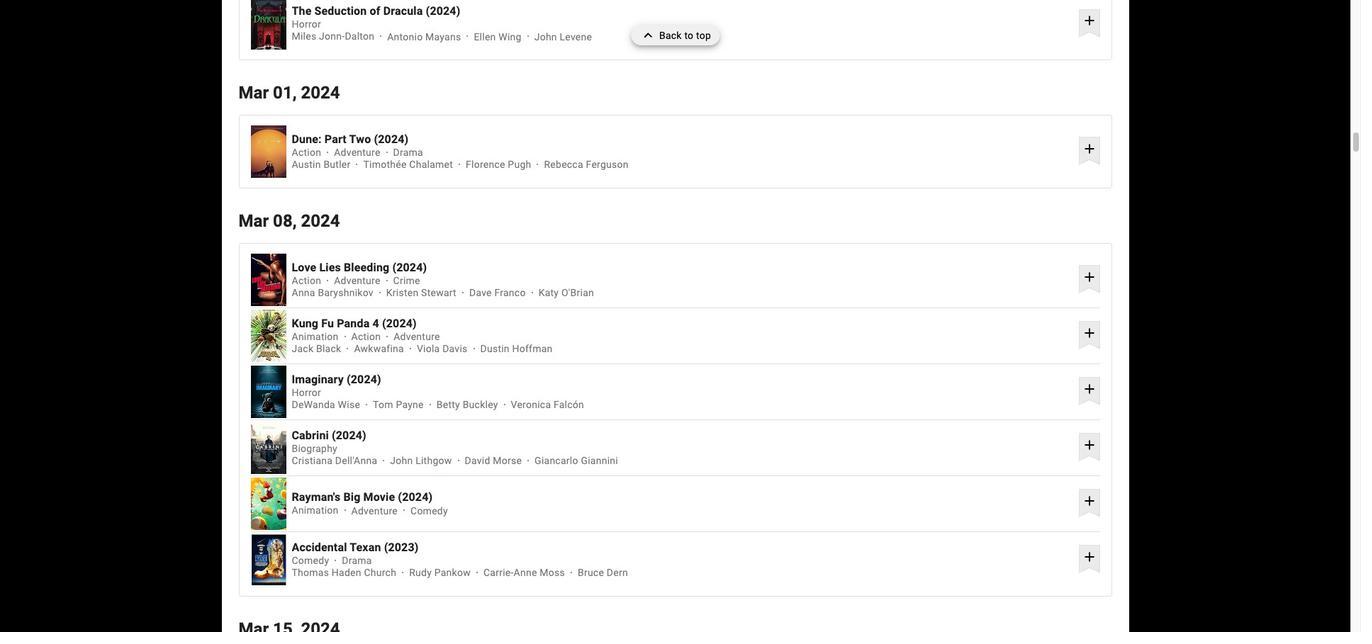 Task type: locate. For each thing, give the bounding box(es) containing it.
the seduction of dracula (2024) button
[[292, 4, 1073, 18]]

0 horizontal spatial comedy
[[292, 555, 329, 566]]

drama up timothée chalamet
[[393, 147, 423, 158]]

0 vertical spatial mar
[[239, 83, 269, 103]]

group left thomas
[[251, 534, 286, 586]]

(2024) up dell'anna
[[332, 429, 366, 442]]

bruce
[[578, 567, 604, 579]]

franco
[[494, 287, 526, 299]]

group for love lies bleeding (2024)
[[251, 254, 286, 306]]

movie
[[363, 491, 395, 504]]

2024 right 01,
[[301, 83, 340, 103]]

adventure for two
[[334, 147, 380, 158]]

cabrini
[[292, 429, 329, 442]]

1 horror from the top
[[292, 19, 321, 30]]

the seduction of dracula (2024) image
[[251, 0, 286, 50]]

2 vertical spatial action
[[351, 331, 381, 342]]

action up anna
[[292, 275, 321, 286]]

top
[[696, 30, 711, 41]]

group left the
[[251, 0, 286, 50]]

1 vertical spatial animation
[[292, 505, 339, 517]]

group
[[251, 0, 286, 50], [251, 126, 286, 178], [251, 254, 286, 306], [251, 310, 286, 362], [251, 366, 286, 418], [251, 422, 286, 474], [251, 478, 286, 530], [251, 534, 286, 586]]

group left anna
[[251, 254, 286, 306]]

adventure for bleeding
[[334, 275, 380, 286]]

o'brian
[[561, 287, 594, 299]]

2 add image from the top
[[1081, 269, 1098, 286]]

john left lithgow
[[390, 455, 413, 467]]

rayman's
[[292, 491, 340, 504]]

david
[[465, 455, 490, 467]]

08,
[[273, 211, 297, 231]]

0 vertical spatial horror
[[292, 19, 321, 30]]

dune: part two (2024) button
[[292, 132, 1073, 146]]

2 vertical spatial add image
[[1081, 549, 1098, 566]]

6 group from the top
[[251, 422, 286, 474]]

(2024) up mayans at the top
[[426, 4, 460, 18]]

1 animation from the top
[[292, 331, 339, 342]]

4
[[373, 317, 379, 330]]

horror
[[292, 19, 321, 30], [292, 387, 321, 398]]

lies
[[319, 261, 341, 274]]

add image
[[1081, 12, 1098, 29], [1081, 269, 1098, 286], [1081, 325, 1098, 342], [1081, 381, 1098, 398], [1081, 493, 1098, 510]]

horror inside imaginary (2024) horror
[[292, 387, 321, 398]]

1 group from the top
[[251, 0, 286, 50]]

florence
[[466, 159, 505, 170]]

2024 right 08,
[[301, 211, 340, 231]]

1 vertical spatial 2024
[[301, 211, 340, 231]]

antonio mayans
[[387, 31, 461, 42]]

kung fu panda 4 (2024) button
[[292, 317, 1073, 330]]

5 group from the top
[[251, 366, 286, 418]]

crime
[[393, 275, 420, 286]]

adventure down love lies bleeding (2024)
[[334, 275, 380, 286]]

cabrini (2024) button
[[292, 429, 1073, 442]]

1 vertical spatial john
[[390, 455, 413, 467]]

john left levene
[[534, 31, 557, 42]]

thomas
[[292, 567, 329, 579]]

accidental texan (2023) button
[[292, 541, 1073, 554]]

horror inside the seduction of dracula (2024) horror
[[292, 19, 321, 30]]

veronica falcón
[[511, 399, 584, 411]]

1 2024 from the top
[[301, 83, 340, 103]]

2 mar from the top
[[239, 211, 269, 231]]

timothée
[[363, 159, 407, 170]]

1 horizontal spatial drama
[[393, 147, 423, 158]]

animation
[[292, 331, 339, 342], [292, 505, 339, 517]]

(2024) up 'wise'
[[347, 373, 381, 386]]

mar left 01,
[[239, 83, 269, 103]]

rayman's big movie (2024)
[[292, 491, 433, 504]]

anna baryshnikov
[[292, 287, 373, 299]]

john for john lithgow
[[390, 455, 413, 467]]

mar 08, 2024
[[239, 211, 340, 231]]

1 vertical spatial mar
[[239, 211, 269, 231]]

add image for rayman's big movie (2024)
[[1081, 493, 1098, 510]]

add image for kung fu panda 4 (2024)
[[1081, 325, 1098, 342]]

7 group from the top
[[251, 478, 286, 530]]

4 group from the top
[[251, 310, 286, 362]]

moss
[[540, 567, 565, 579]]

1 vertical spatial drama
[[342, 555, 372, 566]]

group for imaginary (2024)
[[251, 366, 286, 418]]

mar left 08,
[[239, 211, 269, 231]]

adventure for movie
[[351, 505, 398, 517]]

mayans
[[425, 31, 461, 42]]

2 animation from the top
[[292, 505, 339, 517]]

0 vertical spatial action
[[292, 147, 321, 158]]

ellen
[[474, 31, 496, 42]]

ellen wing
[[474, 31, 522, 42]]

2 horror from the top
[[292, 387, 321, 398]]

texan
[[350, 541, 381, 554]]

group left austin on the top left
[[251, 126, 286, 178]]

(2024)
[[426, 4, 460, 18], [374, 132, 409, 146], [392, 261, 427, 274], [382, 317, 417, 330], [347, 373, 381, 386], [332, 429, 366, 442], [398, 491, 433, 504]]

rebecca
[[544, 159, 583, 170]]

wise
[[338, 399, 360, 411]]

action up austin on the top left
[[292, 147, 321, 158]]

dern
[[607, 567, 628, 579]]

(2024) up 'timothée'
[[374, 132, 409, 146]]

group left rayman's
[[251, 478, 286, 530]]

0 vertical spatial add image
[[1081, 140, 1098, 157]]

part
[[325, 132, 347, 146]]

group left dewanda
[[251, 366, 286, 418]]

1 vertical spatial add image
[[1081, 437, 1098, 454]]

betty buckley
[[437, 399, 498, 411]]

2024
[[301, 83, 340, 103], [301, 211, 340, 231]]

animation down rayman's
[[292, 505, 339, 517]]

adventure up viola
[[394, 331, 440, 342]]

austin
[[292, 159, 321, 170]]

01,
[[273, 83, 297, 103]]

3 add image from the top
[[1081, 325, 1098, 342]]

add image
[[1081, 140, 1098, 157], [1081, 437, 1098, 454], [1081, 549, 1098, 566]]

8 group from the top
[[251, 534, 286, 586]]

2024 for mar 08, 2024
[[301, 211, 340, 231]]

0 vertical spatial comedy
[[410, 505, 448, 517]]

imaginary (2024) button
[[292, 373, 1073, 386]]

john
[[534, 31, 557, 42], [390, 455, 413, 467]]

action down 4 at the bottom left of page
[[351, 331, 381, 342]]

1 vertical spatial action
[[292, 275, 321, 286]]

katy o'brian in love lies bleeding (2024) image
[[251, 254, 286, 306]]

1 add image from the top
[[1081, 140, 1098, 157]]

viola
[[417, 343, 440, 355]]

dewanda
[[292, 399, 335, 411]]

group left cabrini
[[251, 422, 286, 474]]

1 horizontal spatial john
[[534, 31, 557, 42]]

0 vertical spatial john
[[534, 31, 557, 42]]

group left jack
[[251, 310, 286, 362]]

dune: part two (2024)
[[292, 132, 409, 146]]

adventure down two
[[334, 147, 380, 158]]

anna
[[292, 287, 315, 299]]

drama
[[393, 147, 423, 158], [342, 555, 372, 566]]

0 horizontal spatial john
[[390, 455, 413, 467]]

horror up dewanda
[[292, 387, 321, 398]]

3 group from the top
[[251, 254, 286, 306]]

2 group from the top
[[251, 126, 286, 178]]

0 horizontal spatial drama
[[342, 555, 372, 566]]

rudy
[[409, 567, 432, 579]]

panda
[[337, 317, 370, 330]]

of
[[370, 4, 380, 18]]

horror up miles
[[292, 19, 321, 30]]

action
[[292, 147, 321, 158], [292, 275, 321, 286], [351, 331, 381, 342]]

antonio
[[387, 31, 423, 42]]

group for dune: part two (2024)
[[251, 126, 286, 178]]

comedy up thomas
[[292, 555, 329, 566]]

1 vertical spatial horror
[[292, 387, 321, 398]]

drama down the accidental texan (2023)
[[342, 555, 372, 566]]

timothée chalamet and zendaya in dune: part two (2024) image
[[251, 126, 286, 178]]

(2024) right movie
[[398, 491, 433, 504]]

3 add image from the top
[[1081, 549, 1098, 566]]

love
[[292, 261, 316, 274]]

comedy up (2023)
[[410, 505, 448, 517]]

5 add image from the top
[[1081, 493, 1098, 510]]

1 mar from the top
[[239, 83, 269, 103]]

levene
[[560, 31, 592, 42]]

florence pugh
[[466, 159, 531, 170]]

david morse
[[465, 455, 522, 467]]

cristiana dell'anna in cabrini (2024) image
[[251, 422, 286, 474]]

(2024) up crime at the top left
[[392, 261, 427, 274]]

imaginary (2024) image
[[251, 366, 286, 418]]

comedy
[[410, 505, 448, 517], [292, 555, 329, 566]]

big
[[343, 491, 360, 504]]

2 2024 from the top
[[301, 211, 340, 231]]

wing
[[499, 31, 522, 42]]

0 vertical spatial animation
[[292, 331, 339, 342]]

0 vertical spatial 2024
[[301, 83, 340, 103]]

animation up the jack black
[[292, 331, 339, 342]]

buckley
[[463, 399, 498, 411]]

miles
[[292, 31, 316, 42]]

adventure down movie
[[351, 505, 398, 517]]



Task type: vqa. For each thing, say whether or not it's contained in the screenshot.
45 (
no



Task type: describe. For each thing, give the bounding box(es) containing it.
stewart
[[421, 287, 457, 299]]

1 add image from the top
[[1081, 12, 1098, 29]]

rebecca ferguson
[[544, 159, 629, 170]]

ferguson
[[586, 159, 629, 170]]

imaginary
[[292, 373, 344, 386]]

4 add image from the top
[[1081, 381, 1098, 398]]

group for accidental texan (2023)
[[251, 534, 286, 586]]

the seduction of dracula (2024) horror
[[292, 4, 460, 30]]

dell'anna
[[335, 455, 377, 467]]

accidental
[[292, 541, 347, 554]]

love lies bleeding (2024) button
[[292, 261, 1073, 274]]

2024 for mar 01, 2024
[[301, 83, 340, 103]]

(2024) right 4 at the bottom left of page
[[382, 317, 417, 330]]

two
[[349, 132, 371, 146]]

anne
[[514, 567, 537, 579]]

bleeding
[[344, 261, 389, 274]]

davis
[[443, 343, 468, 355]]

thomas haden church
[[292, 567, 396, 579]]

cristiana dell'anna
[[292, 455, 377, 467]]

kristen
[[386, 287, 419, 299]]

(2024) inside imaginary (2024) horror
[[347, 373, 381, 386]]

baryshnikov
[[318, 287, 373, 299]]

back to top button
[[631, 26, 720, 45]]

add image for dune: part two (2024)
[[1081, 140, 1098, 157]]

1 horizontal spatial comedy
[[410, 505, 448, 517]]

group for cabrini (2024)
[[251, 422, 286, 474]]

action for dune:
[[292, 147, 321, 158]]

carrie-anne moss
[[483, 567, 565, 579]]

katy o'brian
[[539, 287, 594, 299]]

tom
[[373, 399, 393, 411]]

awkwafina
[[354, 343, 404, 355]]

dune:
[[292, 132, 322, 146]]

kristen stewart
[[386, 287, 457, 299]]

2 add image from the top
[[1081, 437, 1098, 454]]

pankow
[[434, 567, 471, 579]]

giancarlo giannini
[[535, 455, 618, 467]]

add image for accidental texan (2023)
[[1081, 549, 1098, 566]]

0 vertical spatial drama
[[393, 147, 423, 158]]

dalton
[[345, 31, 374, 42]]

jack black
[[292, 343, 341, 355]]

pugh
[[508, 159, 531, 170]]

jack
[[292, 343, 314, 355]]

the
[[292, 4, 312, 18]]

tom payne
[[373, 399, 424, 411]]

john for john levene
[[534, 31, 557, 42]]

back
[[659, 30, 682, 41]]

john lithgow
[[390, 455, 452, 467]]

(2024) inside cabrini (2024) biography
[[332, 429, 366, 442]]

group for kung fu panda 4 (2024)
[[251, 310, 286, 362]]

billy crystal and jack mcbrayer in rayman's big movie (2024) image
[[251, 478, 286, 530]]

dracula
[[383, 4, 423, 18]]

morse
[[493, 455, 522, 467]]

group for the seduction of dracula (2024)
[[251, 0, 286, 50]]

mar for mar 01, 2024
[[239, 83, 269, 103]]

animation for rayman's
[[292, 505, 339, 517]]

lithgow
[[416, 455, 452, 467]]

hoffman
[[512, 343, 553, 355]]

veronica
[[511, 399, 551, 411]]

love lies bleeding (2024)
[[292, 261, 427, 274]]

group for rayman's big movie (2024)
[[251, 478, 286, 530]]

action for love
[[292, 275, 321, 286]]

dave
[[469, 287, 492, 299]]

cabrini (2024) biography
[[292, 429, 366, 454]]

bruce dern
[[578, 567, 628, 579]]

giannini
[[581, 455, 618, 467]]

biography
[[292, 443, 337, 454]]

butler
[[324, 159, 351, 170]]

to
[[684, 30, 694, 41]]

(2024) inside the seduction of dracula (2024) horror
[[426, 4, 460, 18]]

betty
[[437, 399, 460, 411]]

chalamet
[[409, 159, 453, 170]]

dustin hoffman
[[480, 343, 553, 355]]

falcón
[[554, 399, 584, 411]]

seduction
[[314, 4, 367, 18]]

katy
[[539, 287, 559, 299]]

black
[[316, 343, 341, 355]]

haden
[[332, 567, 361, 579]]

miles jonn-dalton
[[292, 31, 374, 42]]

mar 01, 2024
[[239, 83, 340, 103]]

cristiana
[[292, 455, 333, 467]]

jack black, bryan cranston, viola davis, james hong, ian mcshane, and awkwafina in kung fu panda 4 (2024) image
[[251, 310, 286, 362]]

add image for love lies bleeding (2024)
[[1081, 269, 1098, 286]]

bruce dern, thomas haden church, carrie-anne moss, and rudy pankow in accidental texan (2023) image
[[251, 534, 286, 586]]

kung fu panda 4 (2024)
[[292, 317, 417, 330]]

dustin
[[480, 343, 510, 355]]

austin butler
[[292, 159, 351, 170]]

back to top
[[659, 30, 711, 41]]

expand less image
[[639, 26, 659, 45]]

viola davis
[[417, 343, 468, 355]]

giancarlo
[[535, 455, 578, 467]]

fu
[[321, 317, 334, 330]]

mar for mar 08, 2024
[[239, 211, 269, 231]]

animation for kung
[[292, 331, 339, 342]]

1 vertical spatial comedy
[[292, 555, 329, 566]]

dave franco
[[469, 287, 526, 299]]



